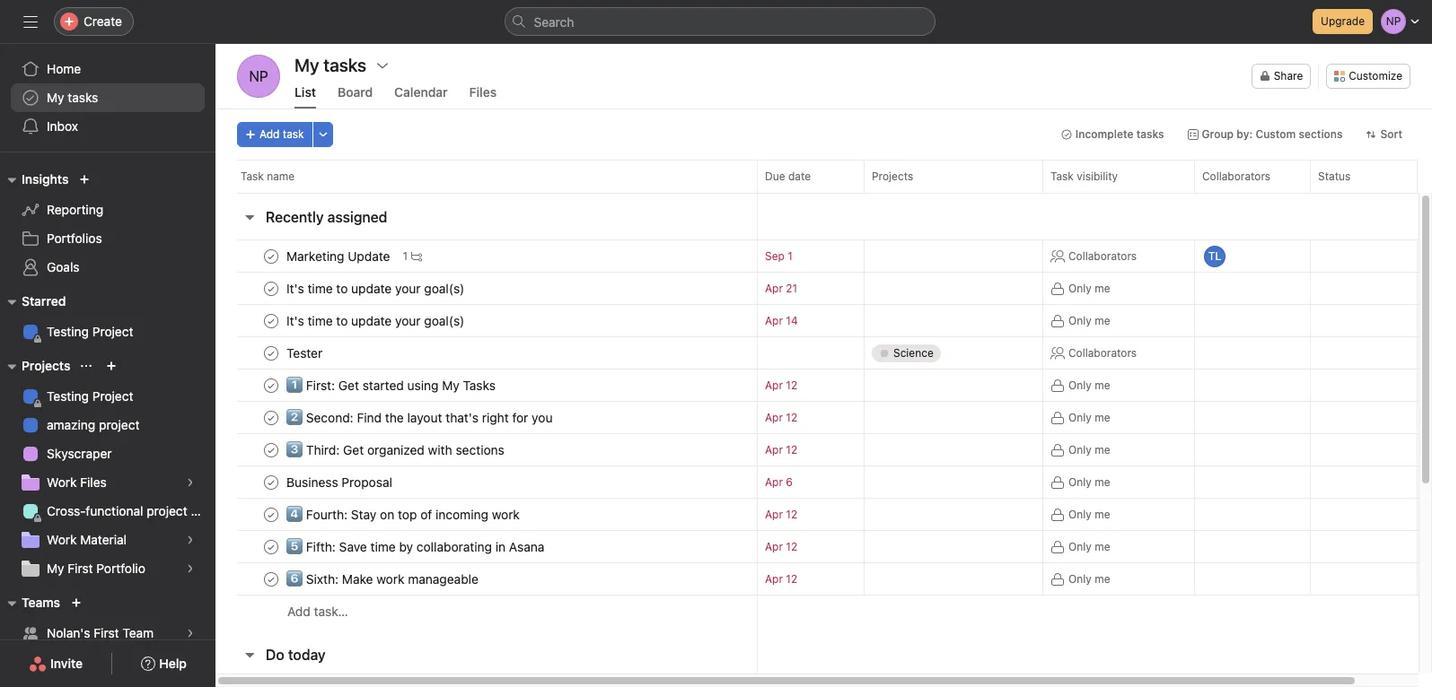 Task type: locate. For each thing, give the bounding box(es) containing it.
0 vertical spatial work
[[47, 475, 77, 490]]

1 completed checkbox from the top
[[260, 407, 282, 429]]

0 vertical spatial tasks
[[68, 90, 98, 105]]

testing project inside starred element
[[47, 324, 133, 339]]

1 horizontal spatial 1
[[788, 250, 793, 263]]

1 linked projects for it's time to update your goal(s) cell from the top
[[864, 272, 1043, 305]]

testing project up show options, current sort, top icon
[[47, 324, 133, 339]]

it's time to update your goal(s) cell up '1️⃣ first: get started using my tasks' cell
[[215, 304, 758, 338]]

apr for 3️⃣ third: get organized with sections cell on the bottom
[[765, 444, 783, 457]]

home link
[[11, 55, 205, 84]]

4 completed image from the top
[[260, 407, 282, 429]]

first for nolan's
[[94, 626, 119, 641]]

6️⃣ Sixth: Make work manageable text field
[[283, 571, 484, 589]]

testing inside starred element
[[47, 324, 89, 339]]

linked projects for it's time to update your goal(s) cell for apr 14
[[864, 304, 1043, 338]]

it's time to update your goal(s) cell up tester cell
[[215, 272, 758, 305]]

1 testing from the top
[[47, 324, 89, 339]]

collapse task list for this section image down task name
[[242, 210, 257, 224]]

linked projects for it's time to update your goal(s) cell
[[864, 272, 1043, 305], [864, 304, 1043, 338]]

It's time to update your goal(s) text field
[[283, 280, 470, 298], [283, 312, 470, 330]]

testing project
[[47, 324, 133, 339], [47, 389, 133, 404]]

Search tasks, projects, and more text field
[[504, 7, 935, 36]]

testing
[[47, 324, 89, 339], [47, 389, 89, 404]]

4 apr from the top
[[765, 411, 783, 425]]

files right calendar
[[469, 84, 497, 100]]

project inside starred element
[[92, 324, 133, 339]]

first inside the teams element
[[94, 626, 119, 641]]

my inside global element
[[47, 90, 64, 105]]

1 horizontal spatial add
[[287, 604, 310, 620]]

only me
[[1068, 281, 1110, 295], [1068, 314, 1110, 327], [1068, 378, 1110, 392], [1068, 411, 1110, 424], [1068, 443, 1110, 457], [1068, 475, 1110, 489], [1068, 508, 1110, 521], [1068, 540, 1110, 554], [1068, 572, 1110, 586]]

1 vertical spatial testing project link
[[11, 382, 205, 411]]

5 only me from the top
[[1068, 443, 1110, 457]]

completed image inside "2️⃣ second: find the layout that's right for you" cell
[[260, 407, 282, 429]]

work
[[47, 475, 77, 490], [47, 532, 77, 548]]

do today
[[266, 647, 326, 664]]

it's time to update your goal(s) cell
[[215, 272, 758, 305], [215, 304, 758, 338]]

hide sidebar image
[[23, 14, 38, 29]]

first left team on the left bottom
[[94, 626, 119, 641]]

3 completed checkbox from the top
[[260, 504, 282, 526]]

2 only from the top
[[1068, 314, 1092, 327]]

apr
[[765, 282, 783, 295], [765, 314, 783, 328], [765, 379, 783, 392], [765, 411, 783, 425], [765, 444, 783, 457], [765, 476, 783, 489], [765, 508, 783, 522], [765, 541, 783, 554], [765, 573, 783, 586]]

list link
[[294, 84, 316, 109]]

1 right sep
[[788, 250, 793, 263]]

task visibility
[[1050, 170, 1118, 183]]

2 linked projects for it's time to update your goal(s) cell from the top
[[864, 304, 1043, 338]]

1 work from the top
[[47, 475, 77, 490]]

me for linked projects for it's time to update your goal(s) cell related to apr 21
[[1095, 281, 1110, 295]]

it's time to update your goal(s) text field down 1 button
[[283, 280, 470, 298]]

1 horizontal spatial project
[[147, 504, 187, 519]]

portfolio
[[96, 561, 145, 576]]

task for task visibility
[[1050, 170, 1074, 183]]

1 vertical spatial testing project
[[47, 389, 133, 404]]

collaborators
[[1202, 170, 1271, 183], [1068, 249, 1137, 263], [1068, 346, 1137, 360]]

0 vertical spatial my
[[47, 90, 64, 105]]

status
[[1318, 170, 1351, 183]]

completed image inside '1️⃣ first: get started using my tasks' cell
[[260, 375, 282, 396]]

2 my from the top
[[47, 561, 64, 576]]

14
[[786, 314, 798, 328]]

1 completed checkbox from the top
[[260, 246, 282, 267]]

calendar link
[[394, 84, 448, 109]]

7 only from the top
[[1068, 508, 1092, 521]]

1 me from the top
[[1095, 281, 1110, 295]]

collaborators inside row
[[1068, 346, 1137, 360]]

testing inside projects "element"
[[47, 389, 89, 404]]

completed checkbox inside "2️⃣ second: find the layout that's right for you" cell
[[260, 407, 282, 429]]

1 right marketing update text box
[[403, 249, 408, 263]]

0 horizontal spatial tasks
[[68, 90, 98, 105]]

only me for linked projects for business proposal cell
[[1068, 475, 1110, 489]]

5 me from the top
[[1095, 443, 1110, 457]]

amazing
[[47, 418, 95, 433]]

1 only me from the top
[[1068, 281, 1110, 295]]

only for linked projects for it's time to update your goal(s) cell related to apr 21
[[1068, 281, 1092, 295]]

1 vertical spatial files
[[80, 475, 107, 490]]

tester cell
[[215, 337, 758, 370]]

1 completed image from the top
[[260, 246, 282, 267]]

project left plan
[[147, 504, 187, 519]]

testing project link down new project or portfolio image on the bottom
[[11, 382, 205, 411]]

1 vertical spatial work
[[47, 532, 77, 548]]

2 testing project from the top
[[47, 389, 133, 404]]

completed checkbox for apr 6
[[260, 472, 282, 493]]

project up new project or portfolio image on the bottom
[[92, 324, 133, 339]]

0 vertical spatial add
[[259, 127, 280, 141]]

apr for the 6️⃣ sixth: make work manageable "cell"
[[765, 573, 783, 586]]

tasks inside global element
[[68, 90, 98, 105]]

2 it's time to update your goal(s) cell from the top
[[215, 304, 758, 338]]

completed checkbox for the 4️⃣ fourth: stay on top of incoming work text field
[[260, 504, 282, 526]]

teams element
[[0, 587, 215, 688]]

name
[[267, 170, 295, 183]]

0 horizontal spatial add
[[259, 127, 280, 141]]

task
[[241, 170, 264, 183], [1050, 170, 1074, 183]]

1 horizontal spatial tasks
[[1136, 127, 1164, 141]]

3️⃣ third: get organized with sections cell
[[215, 434, 758, 467]]

completed image inside tester cell
[[260, 343, 282, 364]]

my tasks link
[[11, 84, 205, 112]]

visibility
[[1077, 170, 1118, 183]]

4 12 from the top
[[786, 508, 797, 522]]

completed image for 6️⃣ sixth: make work manageable text field
[[260, 569, 282, 590]]

only me for linked projects for 4️⃣ fourth: stay on top of incoming work cell
[[1068, 508, 1110, 521]]

tasks inside dropdown button
[[1136, 127, 1164, 141]]

1 vertical spatial project
[[147, 504, 187, 519]]

1 vertical spatial it's time to update your goal(s) text field
[[283, 312, 470, 330]]

1 vertical spatial collapse task list for this section image
[[242, 648, 257, 663]]

completed checkbox inside the marketing update cell
[[260, 246, 282, 267]]

6 apr from the top
[[765, 476, 783, 489]]

first down work material
[[68, 561, 93, 576]]

3 completed image from the top
[[260, 472, 282, 493]]

project
[[99, 418, 140, 433], [147, 504, 187, 519]]

my tasks
[[294, 55, 366, 75]]

it's time to update your goal(s) text field up '1️⃣ first: get started using my tasks' text box
[[283, 312, 470, 330]]

nolan's
[[47, 626, 90, 641]]

2 testing project link from the top
[[11, 382, 205, 411]]

cross-functional project plan
[[47, 504, 215, 519]]

completed image inside 4️⃣ fourth: stay on top of incoming work cell
[[260, 504, 282, 526]]

1 vertical spatial first
[[94, 626, 119, 641]]

1 vertical spatial collaborators
[[1068, 249, 1137, 263]]

Business Proposal text field
[[283, 474, 398, 492]]

it's time to update your goal(s) text field for apr 14
[[283, 312, 470, 330]]

2 only me from the top
[[1068, 314, 1110, 327]]

0 horizontal spatial 1
[[403, 249, 408, 263]]

help button
[[130, 648, 198, 681]]

2 work from the top
[[47, 532, 77, 548]]

5 completed checkbox from the top
[[260, 375, 282, 396]]

5 completed image from the top
[[260, 439, 282, 461]]

linked projects for business proposal cell
[[864, 466, 1043, 499]]

completed image inside the marketing update cell
[[260, 246, 282, 267]]

1️⃣ First: Get started using My Tasks text field
[[283, 377, 501, 395]]

3 completed image from the top
[[260, 375, 282, 396]]

it's time to update your goal(s) text field for apr 21
[[283, 280, 470, 298]]

2 me from the top
[[1095, 314, 1110, 327]]

0 vertical spatial project
[[92, 324, 133, 339]]

Completed checkbox
[[260, 246, 282, 267], [260, 278, 282, 299], [260, 310, 282, 332], [260, 343, 282, 364], [260, 375, 282, 396], [260, 472, 282, 493]]

Completed checkbox
[[260, 407, 282, 429], [260, 439, 282, 461], [260, 504, 282, 526], [260, 536, 282, 558], [260, 569, 282, 590]]

only for linked projects for business proposal cell
[[1068, 475, 1092, 489]]

custom
[[1256, 127, 1296, 141]]

4 completed checkbox from the top
[[260, 536, 282, 558]]

0 vertical spatial collapse task list for this section image
[[242, 210, 257, 224]]

0 horizontal spatial task
[[241, 170, 264, 183]]

completed checkbox for apr 21
[[260, 278, 282, 299]]

3️⃣ Third: Get organized with sections text field
[[283, 441, 510, 459]]

incomplete tasks button
[[1053, 122, 1172, 147]]

add left task
[[259, 127, 280, 141]]

collaborators row
[[215, 337, 1432, 370]]

1 12 from the top
[[786, 379, 797, 392]]

only me for linked projects for 6️⃣ sixth: make work manageable cell at the bottom
[[1068, 572, 1110, 586]]

board
[[338, 84, 373, 100]]

only for linked projects for it's time to update your goal(s) cell for apr 14
[[1068, 314, 1092, 327]]

2 12 from the top
[[786, 411, 797, 425]]

first
[[68, 561, 93, 576], [94, 626, 119, 641]]

collapse task list for this section image left the 'do' on the bottom left
[[242, 648, 257, 663]]

8 me from the top
[[1095, 540, 1110, 554]]

6 12 from the top
[[786, 573, 797, 586]]

0 vertical spatial collaborators
[[1202, 170, 1271, 183]]

1 it's time to update your goal(s) text field from the top
[[283, 280, 470, 298]]

9 only from the top
[[1068, 572, 1092, 586]]

1 apr 12 from the top
[[765, 379, 797, 392]]

6 me from the top
[[1095, 475, 1110, 489]]

linked projects for 5️⃣ fifth: save time by collaborating in asana cell
[[864, 531, 1043, 564]]

only for linked projects for 4️⃣ fourth: stay on top of incoming work cell
[[1068, 508, 1092, 521]]

3 apr 12 from the top
[[765, 444, 797, 457]]

work for work files
[[47, 475, 77, 490]]

apr for business proposal cell
[[765, 476, 783, 489]]

12
[[786, 379, 797, 392], [786, 411, 797, 425], [786, 444, 797, 457], [786, 508, 797, 522], [786, 541, 797, 554], [786, 573, 797, 586]]

invite
[[50, 656, 83, 672]]

reporting
[[47, 202, 103, 217]]

8 apr from the top
[[765, 541, 783, 554]]

show options, current sort, top image
[[81, 361, 92, 372]]

completed image inside business proposal cell
[[260, 472, 282, 493]]

work files link
[[11, 469, 205, 497]]

1 my from the top
[[47, 90, 64, 105]]

completed image
[[260, 310, 282, 332], [260, 343, 282, 364], [260, 375, 282, 396], [260, 407, 282, 429], [260, 439, 282, 461]]

4 only me from the top
[[1068, 411, 1110, 424]]

group
[[1202, 127, 1234, 141]]

completed image for 2️⃣ second: find the layout that's right for you text box
[[260, 407, 282, 429]]

1 vertical spatial add
[[287, 604, 310, 620]]

projects
[[872, 170, 913, 183], [22, 358, 70, 374]]

skyscraper link
[[11, 440, 205, 469]]

0 horizontal spatial first
[[68, 561, 93, 576]]

3 apr from the top
[[765, 379, 783, 392]]

board link
[[338, 84, 373, 109]]

12 for the 6️⃣ sixth: make work manageable "cell"
[[786, 573, 797, 586]]

4 completed checkbox from the top
[[260, 343, 282, 364]]

projects inside row
[[872, 170, 913, 183]]

3 completed checkbox from the top
[[260, 310, 282, 332]]

3 me from the top
[[1095, 378, 1110, 392]]

completed image inside 5️⃣ fifth: save time by collaborating in asana cell
[[260, 536, 282, 558]]

0 horizontal spatial files
[[80, 475, 107, 490]]

2 task from the left
[[1050, 170, 1074, 183]]

0 vertical spatial projects
[[872, 170, 913, 183]]

group by: custom sections
[[1202, 127, 1343, 141]]

completed checkbox inside 3️⃣ third: get organized with sections cell
[[260, 439, 282, 461]]

9 me from the top
[[1095, 572, 1110, 586]]

testing up amazing
[[47, 389, 89, 404]]

completed image inside 3️⃣ third: get organized with sections cell
[[260, 439, 282, 461]]

my up inbox
[[47, 90, 64, 105]]

me for linked projects for 1️⃣ first: get started using my tasks cell
[[1095, 378, 1110, 392]]

5 only from the top
[[1068, 443, 1092, 457]]

add inside row
[[287, 604, 310, 620]]

0 horizontal spatial project
[[99, 418, 140, 433]]

5 apr from the top
[[765, 444, 783, 457]]

4 only from the top
[[1068, 411, 1092, 424]]

insights
[[22, 171, 69, 187]]

testing project link up new project or portfolio image on the bottom
[[11, 318, 205, 347]]

project inside "element"
[[92, 389, 133, 404]]

do
[[266, 647, 284, 664]]

work up cross-
[[47, 475, 77, 490]]

completed checkbox for apr 14
[[260, 310, 282, 332]]

completed image
[[260, 246, 282, 267], [260, 278, 282, 299], [260, 472, 282, 493], [260, 504, 282, 526], [260, 536, 282, 558], [260, 569, 282, 590]]

2 apr 12 from the top
[[765, 411, 797, 425]]

8 only from the top
[[1068, 540, 1092, 554]]

6 completed image from the top
[[260, 569, 282, 590]]

new image
[[79, 174, 90, 185]]

4 me from the top
[[1095, 411, 1110, 424]]

5 apr 12 from the top
[[765, 541, 797, 554]]

2 testing from the top
[[47, 389, 89, 404]]

files down skyscraper link
[[80, 475, 107, 490]]

1 vertical spatial project
[[92, 389, 133, 404]]

tasks down home
[[68, 90, 98, 105]]

1 it's time to update your goal(s) cell from the top
[[215, 272, 758, 305]]

apr 12 for "2️⃣ second: find the layout that's right for you" cell on the bottom of page
[[765, 411, 797, 425]]

completed checkbox for apr 12
[[260, 375, 282, 396]]

1 vertical spatial projects
[[22, 358, 70, 374]]

testing project up "amazing project" in the left bottom of the page
[[47, 389, 133, 404]]

3 12 from the top
[[786, 444, 797, 457]]

0 vertical spatial testing
[[47, 324, 89, 339]]

2️⃣ second: find the layout that's right for you cell
[[215, 401, 758, 435]]

task inside task name column header
[[241, 170, 264, 183]]

0 vertical spatial testing project
[[47, 324, 133, 339]]

add for add task
[[259, 127, 280, 141]]

9 only me from the top
[[1068, 572, 1110, 586]]

completed checkbox inside business proposal cell
[[260, 472, 282, 493]]

1 horizontal spatial projects
[[872, 170, 913, 183]]

1 only from the top
[[1068, 281, 1092, 295]]

sep 1
[[765, 250, 793, 263]]

tasks right incomplete
[[1136, 127, 1164, 141]]

add task
[[259, 127, 304, 141]]

plan
[[191, 504, 215, 519]]

my first portfolio
[[47, 561, 145, 576]]

0 vertical spatial project
[[99, 418, 140, 433]]

my up teams
[[47, 561, 64, 576]]

1
[[403, 249, 408, 263], [788, 250, 793, 263]]

8 only me from the top
[[1068, 540, 1110, 554]]

0 vertical spatial first
[[68, 561, 93, 576]]

work down cross-
[[47, 532, 77, 548]]

0 vertical spatial it's time to update your goal(s) text field
[[283, 280, 470, 298]]

2 completed checkbox from the top
[[260, 439, 282, 461]]

12 for 5️⃣ fifth: save time by collaborating in asana cell
[[786, 541, 797, 554]]

1 task from the left
[[241, 170, 264, 183]]

inbox link
[[11, 112, 205, 141]]

1 testing project from the top
[[47, 324, 133, 339]]

6 completed checkbox from the top
[[260, 472, 282, 493]]

1 completed image from the top
[[260, 310, 282, 332]]

completed checkbox for sep 1
[[260, 246, 282, 267]]

completed checkbox inside '1️⃣ first: get started using my tasks' cell
[[260, 375, 282, 396]]

see details, my first portfolio image
[[185, 564, 196, 575]]

project up 'amazing project' link
[[92, 389, 133, 404]]

testing project inside projects "element"
[[47, 389, 133, 404]]

7 apr from the top
[[765, 508, 783, 522]]

7 me from the top
[[1095, 508, 1110, 521]]

task left name at the top of page
[[241, 170, 264, 183]]

4 completed image from the top
[[260, 504, 282, 526]]

functional
[[86, 504, 143, 519]]

completed image for '1️⃣ first: get started using my tasks' text box
[[260, 375, 282, 396]]

me
[[1095, 281, 1110, 295], [1095, 314, 1110, 327], [1095, 378, 1110, 392], [1095, 411, 1110, 424], [1095, 443, 1110, 457], [1095, 475, 1110, 489], [1095, 508, 1110, 521], [1095, 540, 1110, 554], [1095, 572, 1110, 586]]

row
[[215, 160, 1432, 193], [237, 192, 1432, 194], [215, 238, 1432, 274], [215, 272, 1432, 305], [215, 304, 1432, 338], [215, 369, 1432, 402], [215, 401, 1432, 435], [215, 434, 1432, 467], [215, 466, 1432, 499], [215, 498, 1432, 532], [215, 531, 1432, 564], [215, 563, 1432, 596]]

work material
[[47, 532, 127, 548]]

completed image inside the 6️⃣ sixth: make work manageable "cell"
[[260, 569, 282, 590]]

my for my first portfolio
[[47, 561, 64, 576]]

add for add task…
[[287, 604, 310, 620]]

2 completed image from the top
[[260, 278, 282, 299]]

6 apr 12 from the top
[[765, 573, 797, 586]]

calendar
[[394, 84, 448, 100]]

task name
[[241, 170, 295, 183]]

6 only me from the top
[[1068, 475, 1110, 489]]

1 collapse task list for this section image from the top
[[242, 210, 257, 224]]

task name column header
[[237, 160, 762, 193]]

7 only me from the top
[[1068, 508, 1110, 521]]

linked projects for 2️⃣ second: find the layout that's right for you cell
[[864, 401, 1043, 435]]

2 completed image from the top
[[260, 343, 282, 364]]

amazing project link
[[11, 411, 205, 440]]

testing down starred on the left top
[[47, 324, 89, 339]]

add left task…
[[287, 604, 310, 620]]

3 only from the top
[[1068, 378, 1092, 392]]

team
[[122, 626, 154, 641]]

project up skyscraper link
[[99, 418, 140, 433]]

2 collapse task list for this section image from the top
[[242, 648, 257, 663]]

1 horizontal spatial first
[[94, 626, 119, 641]]

sort button
[[1358, 122, 1411, 147]]

1 apr from the top
[[765, 282, 783, 295]]

see details, nolan's first team image
[[185, 628, 196, 639]]

2 project from the top
[[92, 389, 133, 404]]

collapse task list for this section image
[[242, 210, 257, 224], [242, 648, 257, 663]]

projects element
[[0, 350, 215, 587]]

completed checkbox inside the 6️⃣ sixth: make work manageable "cell"
[[260, 569, 282, 590]]

completed checkbox inside 4️⃣ fourth: stay on top of incoming work cell
[[260, 504, 282, 526]]

6️⃣ sixth: make work manageable cell
[[215, 563, 758, 596]]

1 vertical spatial tasks
[[1136, 127, 1164, 141]]

3 only me from the top
[[1068, 378, 1110, 392]]

only for linked projects for 3️⃣ third: get organized with sections cell on the bottom right of page
[[1068, 443, 1092, 457]]

2 vertical spatial collaborators
[[1068, 346, 1137, 360]]

6 only from the top
[[1068, 475, 1092, 489]]

browse teams image
[[71, 598, 82, 609]]

more actions image
[[318, 129, 328, 140]]

my inside projects "element"
[[47, 561, 64, 576]]

12 for "2️⃣ second: find the layout that's right for you" cell on the bottom of page
[[786, 411, 797, 425]]

1 testing project link from the top
[[11, 318, 205, 347]]

5 completed checkbox from the top
[[260, 569, 282, 590]]

0 vertical spatial testing project link
[[11, 318, 205, 347]]

0 vertical spatial files
[[469, 84, 497, 100]]

5 completed image from the top
[[260, 536, 282, 558]]

work for work material
[[47, 532, 77, 548]]

due
[[765, 170, 785, 183]]

me for linked projects for 6️⃣ sixth: make work manageable cell at the bottom
[[1095, 572, 1110, 586]]

5 12 from the top
[[786, 541, 797, 554]]

incomplete
[[1075, 127, 1133, 141]]

1 vertical spatial testing
[[47, 389, 89, 404]]

1 project from the top
[[92, 324, 133, 339]]

4️⃣ fourth: stay on top of incoming work cell
[[215, 498, 758, 532]]

9 apr from the top
[[765, 573, 783, 586]]

header recently assigned tree grid
[[215, 238, 1432, 628]]

first inside projects "element"
[[68, 561, 93, 576]]

1 horizontal spatial task
[[1050, 170, 1074, 183]]

testing project link
[[11, 318, 205, 347], [11, 382, 205, 411]]

only me for linked projects for 3️⃣ third: get organized with sections cell on the bottom right of page
[[1068, 443, 1110, 457]]

4 apr 12 from the top
[[765, 508, 797, 522]]

2 completed checkbox from the top
[[260, 278, 282, 299]]

2️⃣ Second: Find the layout that's right for you text field
[[283, 409, 558, 427]]

show options image
[[375, 58, 390, 73]]

see details, work files image
[[185, 478, 196, 488]]

1 vertical spatial my
[[47, 561, 64, 576]]

teams
[[22, 595, 60, 611]]

project
[[92, 324, 133, 339], [92, 389, 133, 404]]

task left visibility at the top right of the page
[[1050, 170, 1074, 183]]

only
[[1068, 281, 1092, 295], [1068, 314, 1092, 327], [1068, 378, 1092, 392], [1068, 411, 1092, 424], [1068, 443, 1092, 457], [1068, 475, 1092, 489], [1068, 508, 1092, 521], [1068, 540, 1092, 554], [1068, 572, 1092, 586]]

only for linked projects for 5️⃣ fifth: save time by collaborating in asana 'cell'
[[1068, 540, 1092, 554]]

nolan's first team link
[[11, 620, 205, 648]]

incomplete tasks
[[1075, 127, 1164, 141]]

0 horizontal spatial projects
[[22, 358, 70, 374]]

completed checkbox inside 5️⃣ fifth: save time by collaborating in asana cell
[[260, 536, 282, 558]]

2 it's time to update your goal(s) text field from the top
[[283, 312, 470, 330]]

Marketing Update text field
[[283, 247, 396, 265]]



Task type: vqa. For each thing, say whether or not it's contained in the screenshot.
Completed icon related to Completed checkbox
no



Task type: describe. For each thing, give the bounding box(es) containing it.
home
[[47, 61, 81, 76]]

12 for 4️⃣ fourth: stay on top of incoming work cell
[[786, 508, 797, 522]]

apr for "2️⃣ second: find the layout that's right for you" cell on the bottom of page
[[765, 411, 783, 425]]

completed image for 5️⃣ fifth: save time by collaborating in asana text box
[[260, 536, 282, 558]]

new project or portfolio image
[[106, 361, 117, 372]]

sections
[[1299, 127, 1343, 141]]

global element
[[0, 44, 215, 152]]

invite button
[[17, 648, 94, 681]]

6
[[786, 476, 793, 489]]

np
[[249, 68, 268, 84]]

completed checkbox for 3️⃣ third: get organized with sections text field
[[260, 439, 282, 461]]

completed image for 3️⃣ third: get organized with sections text field
[[260, 439, 282, 461]]

portfolios
[[47, 231, 102, 246]]

starred element
[[0, 286, 215, 350]]

1 horizontal spatial files
[[469, 84, 497, 100]]

only me for linked projects for 5️⃣ fifth: save time by collaborating in asana 'cell'
[[1068, 540, 1110, 554]]

add task button
[[237, 122, 312, 147]]

goals
[[47, 259, 80, 275]]

apr 6
[[765, 476, 793, 489]]

project inside cross-functional project plan 'link'
[[147, 504, 187, 519]]

material
[[80, 532, 127, 548]]

work material link
[[11, 526, 205, 555]]

only me for linked projects for it's time to update your goal(s) cell for apr 14
[[1068, 314, 1110, 327]]

due date
[[765, 170, 811, 183]]

task for task name
[[241, 170, 264, 183]]

group by: custom sections button
[[1179, 122, 1351, 147]]

project inside 'amazing project' link
[[99, 418, 140, 433]]

linked projects for 1️⃣ first: get started using my tasks cell
[[864, 369, 1043, 402]]

2 apr from the top
[[765, 314, 783, 328]]

assigned
[[327, 209, 387, 225]]

tasks for incomplete tasks
[[1136, 127, 1164, 141]]

4️⃣ Fourth: Stay on top of incoming work text field
[[283, 506, 525, 524]]

reporting link
[[11, 196, 205, 224]]

apr 12 for 3️⃣ third: get organized with sections cell on the bottom
[[765, 444, 797, 457]]

my first portfolio link
[[11, 555, 205, 584]]

collapse task list for this section image for do today
[[242, 648, 257, 663]]

task…
[[314, 604, 348, 620]]

completed image for the 4️⃣ fourth: stay on top of incoming work text field
[[260, 504, 282, 526]]

insights element
[[0, 163, 215, 286]]

me for linked projects for business proposal cell
[[1095, 475, 1110, 489]]

linked projects for it's time to update your goal(s) cell for apr 21
[[864, 272, 1043, 305]]

collaborators for tester cell
[[1068, 346, 1137, 360]]

12 for '1️⃣ first: get started using my tasks' cell
[[786, 379, 797, 392]]

add task… button
[[287, 602, 348, 622]]

linked projects for 6️⃣ sixth: make work manageable cell
[[864, 563, 1043, 596]]

apr 12 for 5️⃣ fifth: save time by collaborating in asana cell
[[765, 541, 797, 554]]

only for linked projects for 6️⃣ sixth: make work manageable cell at the bottom
[[1068, 572, 1092, 586]]

completed checkbox inside tester cell
[[260, 343, 282, 364]]

recently assigned button
[[266, 201, 387, 233]]

linked projects for 4️⃣ fourth: stay on top of incoming work cell
[[864, 498, 1043, 532]]

do today button
[[266, 639, 326, 672]]

upgrade
[[1321, 14, 1365, 28]]

np button
[[237, 55, 280, 98]]

it's time to update your goal(s) cell for apr 21
[[215, 272, 758, 305]]

add task… row
[[215, 595, 1432, 628]]

1️⃣ first: get started using my tasks cell
[[215, 369, 758, 402]]

completed checkbox for 6️⃣ sixth: make work manageable text field
[[260, 569, 282, 590]]

completed image for business proposal text field
[[260, 472, 282, 493]]

today
[[288, 647, 326, 664]]

teams button
[[0, 593, 60, 614]]

only me for linked projects for 1️⃣ first: get started using my tasks cell
[[1068, 378, 1110, 392]]

cross-
[[47, 504, 86, 519]]

list
[[294, 84, 316, 100]]

testing project link inside starred element
[[11, 318, 205, 347]]

linked projects for 3️⃣ third: get organized with sections cell
[[864, 434, 1043, 467]]

add task…
[[287, 604, 348, 620]]

12 for 3️⃣ third: get organized with sections cell on the bottom
[[786, 444, 797, 457]]

files inside projects "element"
[[80, 475, 107, 490]]

me for linked projects for 3️⃣ third: get organized with sections cell on the bottom right of page
[[1095, 443, 1110, 457]]

starred
[[22, 294, 66, 309]]

1 inside button
[[403, 249, 408, 263]]

create button
[[54, 7, 134, 36]]

nolan's first team
[[47, 626, 154, 641]]

apr 21
[[765, 282, 797, 295]]

row containing 1
[[215, 238, 1432, 274]]

apr 14
[[765, 314, 798, 328]]

recently assigned
[[266, 209, 387, 225]]

customize button
[[1326, 64, 1411, 89]]

21
[[786, 282, 797, 295]]

sep
[[765, 250, 785, 263]]

me for linked projects for 5️⃣ fifth: save time by collaborating in asana 'cell'
[[1095, 540, 1110, 554]]

projects inside projects dropdown button
[[22, 358, 70, 374]]

portfolios link
[[11, 224, 205, 253]]

only me for linked projects for it's time to update your goal(s) cell related to apr 21
[[1068, 281, 1110, 295]]

see details, work material image
[[185, 535, 196, 546]]

completed checkbox for 5️⃣ fifth: save time by collaborating in asana text box
[[260, 536, 282, 558]]

marketing update cell
[[215, 240, 758, 273]]

only for linked projects for 1️⃣ first: get started using my tasks cell
[[1068, 378, 1092, 392]]

apr for '1️⃣ first: get started using my tasks' cell
[[765, 379, 783, 392]]

5️⃣ fifth: save time by collaborating in asana cell
[[215, 531, 758, 564]]

sort
[[1380, 127, 1402, 141]]

apr 12 for '1️⃣ first: get started using my tasks' cell
[[765, 379, 797, 392]]

insights button
[[0, 169, 69, 190]]

share button
[[1251, 64, 1311, 89]]

completed image for it's time to update your goal(s) text field related to apr 21
[[260, 278, 282, 299]]

row containing task name
[[215, 160, 1432, 193]]

completed image for it's time to update your goal(s) text field related to apr 14
[[260, 310, 282, 332]]

completed checkbox for 2️⃣ second: find the layout that's right for you text box
[[260, 407, 282, 429]]

inbox
[[47, 119, 78, 134]]

my tasks
[[47, 90, 98, 105]]

completed image for marketing update text box
[[260, 246, 282, 267]]

create
[[84, 13, 122, 29]]

only for linked projects for 2️⃣ second: find the layout that's right for you cell
[[1068, 411, 1092, 424]]

only me for linked projects for 2️⃣ second: find the layout that's right for you cell
[[1068, 411, 1110, 424]]

skyscraper
[[47, 446, 112, 461]]

help
[[159, 656, 187, 672]]

upgrade button
[[1313, 9, 1373, 34]]

tasks for my tasks
[[68, 90, 98, 105]]

first for my
[[68, 561, 93, 576]]

task
[[283, 127, 304, 141]]

starred button
[[0, 291, 66, 312]]

apr for 5️⃣ fifth: save time by collaborating in asana cell
[[765, 541, 783, 554]]

5️⃣ Fifth: Save time by collaborating in Asana text field
[[283, 538, 550, 556]]

collaborators for the marketing update cell
[[1068, 249, 1137, 263]]

apr 12 for the 6️⃣ sixth: make work manageable "cell"
[[765, 573, 797, 586]]

date
[[788, 170, 811, 183]]

completed image for the tester text field
[[260, 343, 282, 364]]

amazing project
[[47, 418, 140, 433]]

linked projects for marketing update cell
[[864, 240, 1043, 273]]

me for linked projects for 4️⃣ fourth: stay on top of incoming work cell
[[1095, 508, 1110, 521]]

me for linked projects for 2️⃣ second: find the layout that's right for you cell
[[1095, 411, 1110, 424]]

business proposal cell
[[215, 466, 758, 499]]

me for linked projects for it's time to update your goal(s) cell for apr 14
[[1095, 314, 1110, 327]]

cross-functional project plan link
[[11, 497, 215, 526]]

files link
[[469, 84, 497, 109]]

collapse task list for this section image for recently assigned
[[242, 210, 257, 224]]

Tester text field
[[283, 344, 328, 362]]

projects button
[[0, 356, 70, 377]]

1 button
[[399, 247, 426, 265]]

share
[[1274, 69, 1303, 83]]

it's time to update your goal(s) cell for apr 14
[[215, 304, 758, 338]]

apr for 4️⃣ fourth: stay on top of incoming work cell
[[765, 508, 783, 522]]

work files
[[47, 475, 107, 490]]

customize
[[1349, 69, 1402, 83]]

by:
[[1237, 127, 1253, 141]]

goals link
[[11, 253, 205, 282]]

my for my tasks
[[47, 90, 64, 105]]

apr 12 for 4️⃣ fourth: stay on top of incoming work cell
[[765, 508, 797, 522]]

recently
[[266, 209, 324, 225]]



